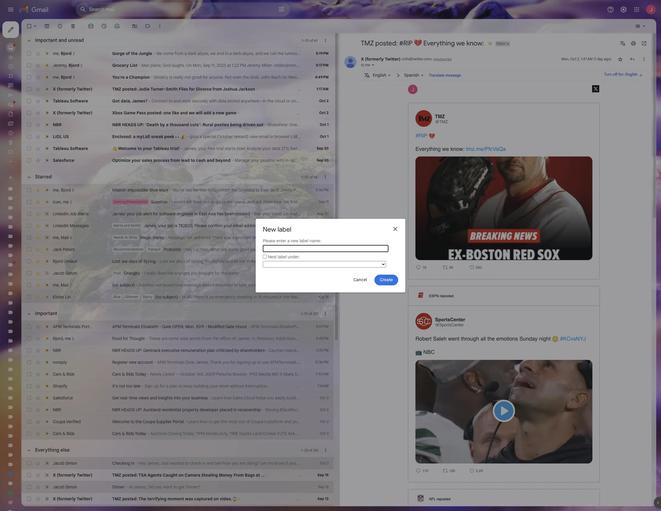 Task type: locate. For each thing, give the bounding box(es) containing it.
0 vertical spatial (no
[[112, 283, 119, 288]]

30 for software
[[324, 146, 329, 151]]

10 inside the important tab panel
[[304, 312, 308, 316]]

15 inside starred tab panel
[[258, 294, 262, 300]]

💔 image
[[414, 39, 422, 47]]

0 horizontal spatial blue
[[114, 295, 121, 299]]

2 horizontal spatial we
[[457, 39, 465, 47]]

best,
[[314, 294, 323, 300], [360, 461, 370, 466]]

mon, oct 2, 1:47 am (1 day ago) cell
[[562, 56, 612, 62]]

aug 29
[[318, 259, 329, 264]]

are right lost
[[122, 259, 128, 264]]

posted: left the the
[[122, 496, 138, 502]]

16 row from the top
[[21, 244, 377, 256]]

9 important according to google magic., sent only to me switch from the top
[[44, 348, 50, 354]]

today up late
[[135, 372, 146, 377]]

1 vertical spatial important
[[35, 311, 57, 317]]

1 gate from the left
[[162, 324, 171, 330]]

up
[[154, 384, 159, 389]]

1 me , bjord 2 from the top
[[53, 51, 75, 56]]

important according to google magic., sent to my address switch left "bjord , me 2"
[[44, 336, 50, 342]]

oct inside everything else tab panel
[[320, 461, 326, 466]]

pm
[[240, 63, 246, 68]]

of for starred
[[310, 175, 313, 179]]

important because you marked it as important., sent only to me switch down "not important, sent to my address" switch
[[44, 282, 50, 288]]

oct 2 inside everything else tab panel
[[320, 461, 329, 466]]

sep 30
[[317, 146, 329, 151], [317, 158, 329, 163]]

up: for auckland
[[136, 407, 142, 413]]

peek
[[164, 134, 174, 139]]

nbr down get on the bottom of page
[[112, 407, 120, 413]]

2 vertical spatial everything
[[35, 447, 59, 453]]

from left lead
[[170, 158, 180, 163]]

0 vertical spatial tableau software
[[53, 98, 88, 104]]

search mail image
[[78, 4, 89, 15]]

tmz up got
[[112, 86, 121, 92]]

29 row from the top
[[21, 416, 334, 428]]

tmz's photo image
[[416, 157, 593, 259]]

1 vertical spatial best,
[[360, 461, 370, 466]]

1 vertical spatial hey
[[139, 461, 146, 466]]

1 vertical spatial 10
[[305, 175, 309, 179]]

14 ﻿͏ from the left
[[283, 384, 283, 389]]

1 for important and unread
[[302, 38, 303, 43]]

cancel button
[[349, 275, 372, 285]]

welcome inside the important tab panel
[[112, 419, 130, 425]]

retweet image right 170 on the right of page
[[442, 468, 448, 474]]

1 salesforce from the top
[[53, 158, 74, 163]]

None search field
[[76, 2, 290, 17]]

through
[[461, 336, 479, 342]]

2 vertical spatial important according to google magic., sent to my address switch
[[44, 336, 50, 342]]

important because you marked it as important., sent only to me switch
[[44, 258, 50, 264], [44, 282, 50, 288]]

heads for gentrack
[[121, 348, 135, 353]]

2 vertical spatial jacob simon
[[53, 485, 77, 490]]

1 vertical spatial sep 30
[[317, 158, 329, 163]]

apm for apm terminals port .
[[53, 324, 62, 330]]

coupa left verified
[[53, 419, 65, 425]]

at
[[227, 63, 231, 68], [256, 473, 260, 478]]

jack
[[53, 247, 62, 252], [368, 247, 377, 252]]

oct for cars & bids today
[[320, 431, 326, 436]]

row containing bjord
[[21, 333, 334, 345]]

twitter) for tmz posted: jodie turner-smith files for divorce from joshua jackson -
[[77, 86, 92, 92]]

reposted for espn reposted
[[440, 294, 454, 298]]

new inside the important tab panel
[[129, 360, 137, 365]]

apm terminals port .
[[53, 324, 92, 330]]

1 inside everything else tab panel
[[301, 448, 302, 453]]

create
[[380, 277, 393, 283]]

- right james?
[[149, 98, 151, 104]]

row containing linkedin job alerts
[[21, 208, 334, 220]]

welcome
[[118, 146, 137, 151], [112, 419, 130, 425]]

0 horizontal spatial #rip
[[399, 39, 413, 47]]

welcome for welcome to your tableau trial!
[[118, 146, 137, 151]]

1 vertical spatial linkedin
[[53, 223, 69, 228]]

2 tableau software from the top
[[53, 146, 88, 151]]

too
[[126, 384, 132, 389]]

please inside "new label" alert dialog
[[263, 238, 275, 243]]

1 horizontal spatial blue
[[150, 187, 158, 193]]

bjord inside the important tab panel
[[53, 336, 63, 341]]

salesforce for optimize your sales process from lead to cash and beyond
[[53, 158, 74, 163]]

0 vertical spatial from
[[213, 86, 222, 92]]

not important, sent only to me switch for dinner
[[44, 484, 50, 490]]

james, for did
[[133, 485, 147, 490]]

you're
[[112, 75, 125, 80]]

the inside important and unread tab panel
[[131, 51, 138, 56]]

1 horizontal spatial best,
[[360, 461, 370, 466]]

1 vertical spatial jacob simon
[[53, 461, 77, 466]]

0 horizontal spatial plan
[[170, 384, 178, 389]]

important mainly because it was sent directly to you., sent only to me switch for mission impossible: blue mark
[[44, 187, 50, 193]]

bids up the 'shopify'
[[67, 372, 75, 377]]

important for important and unread
[[35, 37, 57, 43]]

please inside starred tab panel
[[194, 223, 207, 228]]

let
[[261, 461, 267, 466]]

me , bjord 2 up jeremy , bjord 2
[[53, 51, 75, 56]]

important according to google magic., sent to my address switch inside the important tab panel
[[44, 336, 50, 342]]

row containing shopify
[[21, 380, 334, 392]]

1 vertical spatial me , bjord 2
[[53, 74, 75, 80]]

reply image
[[416, 468, 422, 474]]

3 jacob simon from the top
[[53, 485, 77, 490]]

1 important according to google magic., sent to my address switch from the top
[[44, 199, 50, 205]]

posted: down in
[[122, 473, 138, 478]]

1 terminals from the left
[[63, 324, 81, 330]]

x for tmz posted: tsa agents caught on camera stealing money from bags at ... -
[[53, 473, 56, 478]]

for right brought
[[215, 271, 220, 276]]

1 not important, sent only to me switch from the top
[[44, 211, 50, 217]]

posted: for the
[[122, 496, 138, 502]]

1 horizontal spatial we
[[442, 146, 449, 152]]

0 horizontal spatial know:
[[451, 146, 465, 152]]

at inside important and unread tab panel
[[227, 63, 231, 68]]

10 inside starred tab panel
[[305, 175, 309, 179]]

moment
[[168, 496, 184, 502]]

0 vertical spatial aug 30
[[317, 212, 329, 216]]

posted: for jodie
[[122, 86, 138, 92]]

eloise left lin
[[53, 294, 64, 300]]

0 vertical spatial retweet image
[[442, 265, 448, 270]]

1 horizontal spatial mon,
[[562, 57, 570, 61]]

😳 image
[[552, 336, 559, 343]]

1 vertical spatial mon,
[[193, 63, 202, 68]]

1 row from the top
[[21, 48, 334, 59]]

0 vertical spatial up:
[[137, 122, 144, 127]]

42 ﻿͏ from the left
[[313, 384, 313, 389]]

is for pin
[[174, 223, 177, 228]]

tableau software for oct
[[53, 98, 88, 104]]

me inside the important tab panel
[[65, 336, 71, 341]]

oct for welcome to the coupa supplier portal
[[320, 420, 326, 424]]

3 aug 30 from the top
[[317, 247, 329, 252]]

welcome inside important and unread tab panel
[[118, 146, 137, 151]]

1 vertical spatial mail
[[61, 282, 69, 288]]

10 left 66
[[305, 175, 309, 179]]

- right elizabeth
[[159, 324, 161, 330]]

0 horizontal spatial 15
[[258, 294, 262, 300]]

simon for dinner
[[65, 485, 77, 490]]

important and unread tab panel
[[21, 33, 433, 166]]

, for (no subject)
[[59, 282, 60, 288]]

on left my
[[295, 247, 300, 252]]

1 vertical spatial label
[[300, 238, 309, 243]]

robert saleh went through all the emotions sunday night
[[416, 336, 552, 342]]

– inside important and unread tab panel
[[303, 38, 305, 43]]

oct 2 for welcome to the coupa supplier portal -
[[320, 420, 329, 424]]

important according to google magic., sent to my address switch for important
[[44, 336, 50, 342]]

for inside important and unread tab panel
[[189, 86, 195, 92]]

and inside button
[[58, 37, 67, 43]]

1 horizontal spatial is
[[205, 294, 208, 300]]

1 aug 30 from the top
[[317, 212, 329, 216]]

from left joshua
[[213, 86, 222, 92]]

1 coupa from the left
[[53, 419, 65, 425]]

get
[[112, 395, 119, 401]]

important mainly because it was sent directly to you., sent to my address switch
[[44, 51, 50, 56]]

salesforce inside important and unread tab panel
[[53, 158, 74, 163]]

2 jacob simon from the top
[[53, 461, 77, 466]]

not important, sent only to me switch for james: your job alert for software engineer in east asia has been created
[[44, 211, 50, 217]]

6 row from the top
[[21, 107, 347, 119]]

terminals up food for thought -
[[122, 324, 140, 330]]

process
[[153, 158, 170, 163]]

1 vertical spatial heads
[[121, 348, 135, 353]]

row containing ican
[[21, 196, 334, 208]]

up: inside important and unread tab panel
[[137, 122, 144, 127]]

port
[[82, 324, 89, 330]]

tmz inside important and unread tab panel
[[112, 86, 121, 92]]

up: left 'death at top
[[137, 122, 144, 127]]

18 row from the top
[[21, 267, 334, 279]]

0 vertical spatial today
[[135, 372, 146, 377]]

reposted inside espn reposted link
[[440, 294, 454, 298]]

coupa verified
[[53, 419, 81, 425]]

2 inside me , mail 2
[[70, 283, 72, 287]]

49 link
[[448, 266, 453, 271]]

retweet image right 16 link
[[442, 265, 448, 270]]

bjord down unread
[[69, 63, 79, 68]]

15 down questions
[[325, 473, 329, 477]]

checking
[[112, 461, 130, 466]]

30 ﻿͏ from the left
[[300, 384, 300, 389]]

food for thought -
[[112, 336, 149, 341]]

10 for starred
[[305, 175, 309, 179]]

28 ﻿͏ from the left
[[298, 384, 298, 389]]

navigation
[[0, 19, 71, 511]]

by right criticised
[[235, 348, 239, 353]]

like image
[[469, 265, 475, 270], [469, 468, 475, 474]]

thought
[[129, 336, 145, 341]]

2 horizontal spatial hi
[[345, 63, 349, 68]]

1 vertical spatial everything
[[416, 146, 441, 152]]

0 horizontal spatial from
[[170, 158, 180, 163]]

0 vertical spatial 10
[[305, 38, 309, 43]]

7 important according to google magic., sent only to me switch from the top
[[44, 157, 50, 163]]

heads inside important and unread tab panel
[[122, 122, 136, 127]]

report spam image
[[57, 23, 63, 29]]

the right liked
[[167, 271, 173, 276]]

23 ﻿͏ from the left
[[293, 384, 293, 389]]

(formerly for tmz posted: tsa agents caught on camera stealing money from bags at ... -
[[57, 473, 76, 478]]

terminals for elizabeth
[[122, 324, 140, 330]]

11 row from the top
[[21, 184, 334, 196]]

1:17 am
[[317, 87, 329, 91]]

starred
[[35, 174, 52, 180]]

0 vertical spatial 15
[[258, 294, 262, 300]]

2 vertical spatial we
[[442, 146, 449, 152]]

1 horizontal spatial plan
[[207, 348, 215, 353]]

glimmer
[[125, 295, 138, 299]]

aug 30 right road
[[317, 247, 329, 252]]

1 horizontal spatial new
[[216, 110, 224, 116]]

jeremy right pm
[[247, 63, 261, 68]]

0 horizontal spatial at
[[227, 63, 231, 68]]

sep 12 for hi james, did you want to get dinner?
[[318, 485, 329, 489]]

2 software from the top
[[70, 146, 88, 151]]

1 simon from the top
[[65, 271, 77, 276]]

10 inside important and unread tab panel
[[305, 38, 309, 43]]

1 horizontal spatial 16
[[422, 266, 427, 270]]

me , mail 4
[[53, 235, 72, 240]]

mon, oct 2, 1:47 am (1 day ago)
[[562, 57, 612, 61]]

we
[[457, 39, 465, 47], [189, 110, 195, 116], [442, 146, 449, 152]]

emergency
[[215, 294, 236, 300]]

4 important according to google magic., sent only to me switch from the top
[[44, 122, 50, 128]]

12 for hi james, did you want to get dinner?
[[326, 485, 329, 489]]

by inside the important tab panel
[[235, 348, 239, 353]]

24 ﻿͏ from the left
[[294, 384, 294, 389]]

important mainly because you often read messages with this label., sent to my address switch
[[44, 62, 50, 68]]

5 row from the top
[[21, 95, 334, 107]]

0 vertical spatial welcome
[[118, 146, 137, 151]]

2 eloise from the left
[[324, 294, 335, 300]]

not important, sent to my address switch
[[44, 270, 50, 276]]

developer
[[200, 407, 219, 413]]

1 vertical spatial like image
[[469, 468, 475, 474]]

aug right the room.
[[318, 295, 325, 299]]

nfl reposted
[[429, 497, 451, 502]]

like image right 190
[[469, 468, 475, 474]]

at inside everything else tab panel
[[256, 473, 260, 478]]

251
[[313, 312, 318, 316]]

of for everything else
[[309, 448, 313, 453]]

1 important from the top
[[35, 37, 57, 43]]

important because you marked it as important., sent only to me switch for lost are days of spring
[[44, 258, 50, 264]]

today for 7:40 am
[[135, 372, 146, 377]]

gorge of the jungle -
[[112, 51, 156, 56]]

went
[[448, 336, 460, 342]]

2 horizontal spatial on
[[295, 247, 300, 252]]

are right what
[[221, 247, 227, 252]]

1 retweet image from the top
[[442, 265, 448, 270]]

1 tableau software from the top
[[53, 98, 88, 104]]

asia
[[208, 211, 216, 217]]

0 vertical spatial cars & bids today -
[[112, 372, 150, 377]]

2 vertical spatial heads
[[121, 407, 135, 413]]

in right "meeting"
[[254, 294, 257, 300]]

12 important according to google magic., sent only to me switch from the top
[[44, 383, 50, 389]]

0 vertical spatial by
[[160, 122, 165, 127]]

2 sep 30 from the top
[[317, 158, 329, 163]]

- right list
[[138, 63, 140, 68]]

1 vertical spatial know:
[[451, 146, 465, 152]]

3 x (formerly twitter) from the top
[[53, 473, 92, 478]]

1 cars & bids today - from the top
[[112, 372, 150, 377]]

0 horizontal spatial coupa
[[53, 419, 65, 425]]

1 vertical spatial aug 30
[[317, 235, 329, 240]]

15 ﻿͏ from the left
[[284, 384, 284, 389]]

1 horizontal spatial gate
[[226, 324, 235, 330]]

row containing noreply
[[21, 357, 334, 368]]

0 horizontal spatial 16
[[325, 295, 329, 299]]

best, inside starred tab panel
[[314, 294, 323, 300]]

cars & bids today - for 7:40 am
[[112, 372, 150, 377]]

tmz
[[361, 39, 374, 47], [112, 86, 121, 92], [435, 114, 445, 120], [112, 473, 121, 478], [112, 496, 121, 502]]

33 row from the top
[[21, 481, 334, 493]]

2 mail from the top
[[61, 282, 69, 288]]

13 row from the top
[[21, 208, 334, 220]]

grocery list - man plans; god laughs. on mon, sep 11, 2023 at 1:22 pm jeremy miller <millerjeremy500@gmail.com> wrote: hi terry, send me your grocery list. thanks, jer
[[112, 63, 433, 68]]

7 not important, sent only to me switch from the top
[[44, 496, 50, 502]]

cars & bids today - for oct 2
[[112, 431, 150, 436]]

x (formerly twitter)
[[53, 86, 92, 92], [53, 110, 92, 116], [53, 473, 92, 478], [53, 496, 92, 502]]

important according to google magic. switch
[[487, 41, 493, 47]]

oct 2 for get real-time views and insights into your business -
[[320, 396, 329, 400]]

0 vertical spatial like image
[[469, 265, 475, 270]]

from
[[234, 473, 244, 478]]

know: left "tmz.me/pfcvaqa" link
[[451, 146, 465, 152]]

0 horizontal spatial gate
[[162, 324, 171, 330]]

the
[[139, 496, 146, 502]]

30
[[324, 146, 329, 151], [324, 158, 329, 163], [324, 212, 329, 216], [324, 235, 329, 240], [324, 247, 329, 252]]

1 vertical spatial alerts
[[114, 223, 123, 228]]

2 oct 1 from the top
[[320, 134, 329, 139]]

welcome to your tableau trial!
[[117, 146, 180, 151]]

list
[[130, 63, 137, 68]]

like
[[172, 110, 179, 116]]

heads
[[122, 122, 136, 127], [121, 348, 135, 353], [121, 407, 135, 413]]

up: down views
[[136, 407, 142, 413]]

- right hours
[[248, 324, 250, 330]]

retweet image
[[442, 265, 448, 270], [442, 468, 448, 474]]

blue left mark
[[150, 187, 158, 193]]

sep inside starred tab panel
[[319, 200, 325, 204]]

– for starred
[[303, 175, 305, 179]]

16
[[422, 266, 427, 270], [325, 295, 329, 299]]

– inside the important tab panel
[[302, 312, 304, 316]]

everything
[[424, 39, 455, 47], [416, 146, 441, 152], [35, 447, 59, 453]]

linkedin up me , mail 4
[[53, 223, 69, 228]]

reposted inside nfl reposted 'link'
[[437, 497, 451, 502]]

for right the files
[[189, 86, 195, 92]]

1 today from the top
[[135, 372, 146, 377]]

night
[[539, 336, 551, 342]]

recommendations
[[114, 247, 144, 252]]

bids up too
[[126, 372, 134, 377]]

by inside important and unread tab panel
[[160, 122, 165, 127]]

late
[[134, 384, 141, 389]]

oct for nbr heads up: auckland residential property developer placed in receivership
[[320, 408, 326, 412]]

new inside important and unread tab panel
[[216, 110, 224, 116]]

tmz inside tmz @tmz
[[435, 114, 445, 120]]

2 x (formerly twitter) from the top
[[53, 110, 92, 116]]

bjord up jeremy , bjord 2
[[61, 51, 72, 56]]

main content
[[21, 19, 657, 511]]

row
[[21, 48, 334, 59], [21, 59, 433, 71], [21, 71, 334, 83], [21, 83, 334, 95], [21, 95, 334, 107], [21, 107, 347, 119], [21, 119, 334, 131], [21, 131, 334, 143], [21, 143, 334, 155], [21, 155, 334, 166], [21, 184, 334, 196], [21, 196, 334, 208], [21, 208, 334, 220], [21, 220, 334, 232], [21, 232, 334, 244], [21, 244, 377, 256], [21, 256, 334, 267], [21, 267, 334, 279], [21, 279, 334, 291], [21, 291, 335, 303], [21, 321, 334, 333], [21, 333, 334, 345], [21, 345, 334, 357], [21, 357, 334, 368], [21, 368, 334, 380], [21, 380, 334, 392], [21, 392, 334, 404], [21, 404, 334, 416], [21, 416, 334, 428], [21, 428, 334, 440], [21, 458, 382, 469], [21, 469, 334, 481], [21, 481, 334, 493], [21, 493, 348, 505], [21, 505, 334, 511]]

0 vertical spatial blue
[[150, 187, 158, 193]]

, left 4
[[59, 235, 60, 240]]

me down apm terminals port .
[[65, 336, 71, 341]]

jacob inside starred tab panel
[[53, 271, 65, 276]]

– left 251
[[302, 312, 304, 316]]

retweet image for 49
[[442, 265, 448, 270]]

you
[[191, 271, 198, 276], [232, 461, 238, 466], [289, 461, 296, 466], [155, 485, 162, 490]]

label up enter
[[278, 225, 292, 233]]

james, inside starred tab panel
[[144, 223, 157, 228]]

send
[[361, 63, 371, 68]]

0 vertical spatial heads
[[122, 122, 136, 127]]

oct 2 for cars & bids today -
[[320, 431, 329, 436]]

tmz up dinner
[[112, 473, 121, 478]]

espn's avatar image
[[416, 291, 426, 300]]

tableau for sep 30
[[53, 146, 69, 151]]

at left ...
[[256, 473, 260, 478]]

of inside the important tab panel
[[309, 312, 312, 316]]

heads down "game"
[[122, 122, 136, 127]]

0 horizontal spatial mon,
[[193, 63, 202, 68]]

0 vertical spatial mon,
[[562, 57, 570, 61]]

17 ﻿͏ from the left
[[286, 384, 286, 389]]

1 horizontal spatial terminals
[[122, 324, 140, 330]]

39 ﻿͏ from the left
[[310, 384, 310, 389]]

you inside starred tab panel
[[191, 271, 198, 276]]

posted:
[[376, 39, 398, 47], [122, 86, 138, 92], [147, 110, 162, 116], [122, 473, 138, 478], [122, 496, 138, 502]]

is right pin
[[174, 223, 177, 228]]

data,
[[121, 98, 131, 104]]

6 not important, sent only to me switch from the top
[[44, 484, 50, 490]]

everything else
[[35, 447, 70, 453]]

salesforce inside the important tab panel
[[53, 395, 73, 401]]

1 vertical spatial reposted
[[437, 497, 451, 502]]

lidl us
[[53, 134, 69, 139]]

salesforce down us
[[53, 158, 74, 163]]

you right the how at the left of page
[[232, 461, 238, 466]]

, inside the important tab panel
[[63, 336, 64, 341]]

- ‌ ‌ ‌ ‌ ‌ ‌ ‌ ‌ ‌ ‌ ‌ ‌ ‌ ‌ ‌ ‌ ‌ ‌ ‌ ‌ ‌ ‌ ‌ ‌ ‌ ‌ ‌ ‌ ‌ ‌ ‌ ‌ ‌ ‌ ‌ ‌ ‌ ‌ ‌ ‌ ‌ ‌ ‌ ‌ ‌ ‌ ‌ ‌ ‌ ‌ ‌ ‌ ‌ ‌ ‌ ‌ ‌ ‌ ‌ ‌ ‌ ‌ ‌ ‌ ‌ ‌ ‌ ‌ ‌ ‌ ‌ ‌ ‌ ‌ ‌ ‌ ‌ ‌ ‌ ‌ ‌ ‌ ‌ ‌ ‌ ‌ ‌ ‌ ‌ ‌ ‌ ‌ ‌ ‌ ‌ ‌ ‌ ‌ ‌ ‌ ‌
[[237, 496, 348, 502]]

not important, sent only to me switch for tmz posted: the terrifying moment was captured on video.
[[44, 496, 50, 502]]

0 vertical spatial on
[[295, 247, 300, 252]]

aug for podcasts - hey lachlan, what are some good podcasts i can listen to on my road trip this weekend? thanks, jack
[[317, 247, 324, 252]]

1 horizontal spatial alerts
[[114, 223, 123, 228]]

the inside tab panel
[[136, 419, 142, 425]]

35 row from the top
[[21, 505, 334, 511]]

1 vertical spatial 16
[[325, 295, 329, 299]]

important according to google magic., sent to my address switch
[[44, 199, 50, 205], [44, 294, 50, 300], [44, 336, 50, 342]]

10 for important and unread
[[305, 38, 309, 43]]

twitter) for tmz posted: tsa agents caught on camera stealing money from bags at ... -
[[77, 473, 92, 478]]

1 vertical spatial up:
[[136, 348, 142, 353]]

gaming/presentation question -
[[114, 199, 172, 205]]

aug 30 down sep 11
[[317, 212, 329, 216]]

oct for nbr heads up: 'death by a thousand cuts': rural posties being driven out
[[320, 122, 326, 127]]

alerts right job
[[78, 211, 89, 217]]

0 vertical spatial new
[[216, 110, 224, 116]]

software
[[70, 98, 88, 104], [70, 146, 88, 151]]

2 vertical spatial simon
[[65, 485, 77, 490]]

fruit
[[114, 271, 121, 275]]

off
[[613, 72, 618, 77]]

2 row from the top
[[21, 59, 433, 71]]

16 important according to google magic., sent only to me switch from the top
[[44, 431, 50, 437]]

30 for job
[[324, 212, 329, 216]]

61
[[314, 38, 318, 43]]

👋 image
[[112, 146, 117, 151]]

0 vertical spatial everything
[[424, 39, 455, 47]]

8 important according to google magic., sent only to me switch from the top
[[44, 324, 50, 330]]

important according to google magic., sent to my address switch for starred
[[44, 199, 50, 205]]

dinner
[[112, 485, 125, 490]]

retweet image for 190
[[442, 468, 448, 474]]

– inside starred tab panel
[[303, 175, 305, 179]]

peters
[[63, 247, 75, 252]]

11 ﻿͏ from the left
[[280, 384, 280, 389]]

starred button
[[23, 171, 54, 183]]

messages
[[70, 223, 89, 228]]

new label alert dialog
[[256, 219, 406, 293]]

hi inside starred tab panel
[[182, 294, 186, 300]]

0 vertical spatial hey
[[185, 247, 192, 252]]

24 row from the top
[[21, 357, 334, 368]]

important for important
[[35, 311, 57, 317]]

1 vertical spatial cars & bids today -
[[112, 431, 150, 436]]

2 vertical spatial james,
[[133, 485, 147, 490]]

me , bjord 2 down jeremy , bjord 2
[[53, 74, 75, 80]]

row containing jack peters
[[21, 244, 377, 256]]

your left pin
[[158, 223, 167, 228]]

16 right the room.
[[325, 295, 329, 299]]

label up my
[[300, 238, 309, 243]]

😱 image
[[232, 497, 237, 502]]

0 vertical spatial sep 30
[[317, 146, 329, 151]]

me , bjord 2 for gorge
[[53, 51, 75, 56]]

hi right dinner
[[129, 485, 133, 490]]

21 row from the top
[[21, 321, 334, 333]]

10 left 251
[[304, 312, 308, 316]]

(no for (no subject) -
[[112, 283, 119, 288]]

0 horizontal spatial please
[[194, 223, 207, 228]]

8 row from the top
[[21, 131, 334, 143]]

>
[[431, 57, 433, 61]]

x for tmz posted: jodie turner-smith files for divorce from joshua jackson -
[[53, 86, 56, 92]]

0 vertical spatial alerts
[[78, 211, 89, 217]]

0 vertical spatial reposted
[[440, 294, 454, 298]]

1 vertical spatial i
[[144, 271, 145, 276]]

welcome right 👋 icon
[[118, 146, 137, 151]]

, right important mainly because you often read messages with this label., sent to my address switch
[[66, 63, 68, 68]]

4 ﻿͏ from the left
[[273, 384, 273, 389]]

subject)
[[120, 283, 135, 288], [163, 294, 178, 300]]

0 horizontal spatial best,
[[314, 294, 323, 300]]

0 vertical spatial 12
[[326, 485, 329, 489]]

1 horizontal spatial hi
[[182, 294, 186, 300]]

james, down alert
[[144, 223, 157, 228]]

(no down fruit
[[112, 283, 119, 288]]

0 vertical spatial james,
[[144, 223, 157, 228]]

a inside alert dialog
[[288, 238, 290, 243]]

the right all
[[488, 336, 495, 342]]

tmz for tmz posted: #rip
[[361, 39, 374, 47]]

, for you're a champion
[[59, 74, 60, 80]]

1 vertical spatial at
[[256, 473, 260, 478]]

bjord for you're
[[61, 74, 72, 80]]

label for new label
[[278, 225, 292, 233]]

important mainly because it was sent directly to you., sent only to me switch
[[44, 74, 50, 80], [44, 187, 50, 193]]

mail for magic warez
[[61, 235, 69, 240]]

we inside important and unread tab panel
[[189, 110, 195, 116]]

sportscenter's video image
[[416, 360, 593, 462]]

2 apm from the left
[[112, 324, 121, 330]]

east
[[199, 211, 207, 217]]

0 horizontal spatial subject)
[[120, 283, 135, 288]]

linkedin messages
[[53, 223, 89, 228]]

19 row from the top
[[21, 279, 334, 291]]

0 vertical spatial we
[[457, 39, 465, 47]]

1 horizontal spatial eloise
[[324, 294, 335, 300]]

1 oct 1 from the top
[[320, 122, 329, 127]]

1 vertical spatial blue
[[114, 295, 121, 299]]

reposted for nfl reposted
[[437, 497, 451, 502]]

38 ﻿͏ from the left
[[309, 384, 309, 389]]

0 horizontal spatial by
[[160, 122, 165, 127]]

if
[[286, 461, 288, 466]]

aug for needs to write magic warez -
[[317, 235, 324, 240]]

cars & bids for oct 2
[[53, 431, 75, 436]]

aug down sep 11
[[317, 212, 324, 216]]

captured
[[194, 496, 213, 502]]

1 30 from the top
[[324, 146, 329, 151]]

today for oct 2
[[135, 431, 146, 436]]

1 – 10 of 251
[[301, 312, 318, 316]]

address
[[244, 223, 259, 228]]

1 horizontal spatial by
[[235, 348, 239, 353]]

cuts':
[[190, 122, 202, 127]]

important according to google magic., sent only to me switch
[[44, 86, 50, 92], [44, 98, 50, 104], [44, 110, 50, 116], [44, 122, 50, 128], [44, 134, 50, 140], [44, 146, 50, 152], [44, 157, 50, 163], [44, 324, 50, 330], [44, 348, 50, 354], [44, 360, 50, 365], [44, 371, 50, 377], [44, 383, 50, 389], [44, 395, 50, 401], [44, 407, 50, 413], [44, 419, 50, 425], [44, 431, 50, 437]]

mon, inside important and unread tab panel
[[193, 63, 202, 68]]

16 left 49
[[422, 266, 427, 270]]

everything inside button
[[35, 447, 59, 453]]

4:45 pm
[[316, 336, 329, 341]]

2 retweet image from the top
[[442, 468, 448, 474]]

are left the doing?
[[240, 461, 246, 466]]

important according to google magic., sent to my address switch left ican
[[44, 199, 50, 205]]

to up under:
[[290, 247, 294, 252]]

1 horizontal spatial apm
[[112, 324, 121, 330]]

terminals
[[63, 324, 81, 330], [122, 324, 140, 330]]

– left '331'
[[302, 448, 304, 453]]

oct for get real-time views and insights into your business
[[320, 396, 326, 400]]

in
[[195, 211, 198, 217], [254, 294, 257, 300], [279, 294, 282, 300], [234, 407, 237, 413], [202, 461, 206, 466]]

📺 image
[[416, 350, 422, 356]]

to inside needs to write magic warez -
[[125, 235, 128, 240]]

1 inside the important tab panel
[[301, 312, 302, 316]]

new left game
[[216, 110, 224, 116]]

hey inside everything else tab panel
[[139, 461, 146, 466]]

important and unread
[[35, 37, 84, 43]]

0 vertical spatial mail
[[61, 235, 69, 240]]

important mainly because it was sent directly to you., sent only to me switch down starred
[[44, 187, 50, 193]]

aug 30 for needs to write magic warez -
[[317, 235, 329, 240]]

terminals for port
[[63, 324, 81, 330]]

2 inside "bjord , me 2"
[[72, 336, 74, 341]]

1 horizontal spatial subject)
[[163, 294, 178, 300]]

– inside everything else tab panel
[[302, 448, 304, 453]]

software for oct 2
[[70, 98, 88, 104]]

2 30 from the top
[[324, 158, 329, 163]]

1 horizontal spatial coupa
[[143, 419, 155, 425]]

4 not important, sent only to me switch from the top
[[44, 461, 50, 466]]

mark as read image
[[88, 23, 94, 29]]

tmz posted: the terrifying moment was captured on video.
[[112, 496, 232, 502]]

important mainly because it was sent directly to you., sent only to me switch down important mainly because you often read messages with this label., sent to my address switch
[[44, 74, 50, 80]]

1 horizontal spatial know:
[[467, 39, 484, 47]]

23 row from the top
[[21, 345, 334, 357]]

1 horizontal spatial please
[[263, 238, 275, 243]]

1 inside starred tab panel
[[302, 175, 303, 179]]

posties
[[214, 122, 229, 127]]

0 vertical spatial important mainly because it was sent directly to you., sent only to me switch
[[44, 74, 50, 80]]

me , bjord 2 for you're
[[53, 74, 75, 80]]

and inside the important tab panel
[[150, 395, 157, 401]]

tmz up to me at the right top
[[361, 39, 374, 47]]

oct 2 for checking in - hey james, just wanted to check in and see how you are doing? let me know if you have any questions or need help! best, jacob
[[320, 461, 329, 466]]

else
[[60, 447, 70, 453]]

2 today from the top
[[135, 431, 146, 436]]

(no for (no subject) - hi all, there is an emergency meeting in 15 minutes in the main room. best, eloise
[[155, 294, 162, 300]]

best, right the room.
[[314, 294, 323, 300]]

like image right 49
[[469, 265, 475, 270]]

1 vertical spatial by
[[235, 348, 239, 353]]

hi left all,
[[182, 294, 186, 300]]

, for mission impossible: blue mark
[[59, 187, 60, 193]]

2 inside ican , me 2
[[70, 200, 72, 204]]

on right caught
[[179, 473, 184, 478]]

posted: up 'death at top
[[147, 110, 162, 116]]

james:
[[112, 211, 126, 217]]

oct inside cell
[[571, 57, 577, 61]]

cars & bids down coupa verified
[[53, 431, 75, 436]]

add to tasks image
[[114, 23, 120, 29]]

of inside everything else tab panel
[[309, 448, 313, 453]]

not important, sent only to me switch
[[44, 211, 50, 217], [44, 223, 50, 229], [44, 235, 50, 241], [44, 461, 50, 466], [44, 472, 50, 478], [44, 484, 50, 490], [44, 496, 50, 502]]

5 30 from the top
[[324, 247, 329, 252]]

170
[[422, 469, 429, 473]]

everything for everything we know:
[[424, 39, 455, 47]]

2 vertical spatial up:
[[136, 407, 142, 413]]

gentrack
[[143, 348, 161, 353]]

34 row from the top
[[21, 493, 348, 505]]

1 linkedin from the top
[[53, 211, 69, 217]]

mon.
[[186, 324, 195, 330]]

alerts down "james:"
[[114, 223, 123, 228]]



Task type: describe. For each thing, give the bounding box(es) containing it.
oct 2 for xbox game pass posted: one like and we will add a new game - ‌ ‌ ‌ ‌ ‌ ‌ ‌ ‌ ‌ ‌ ‌ ‌ ‌ ‌ ‌ ‌ ‌ ‌ ‌ ‌ ‌ ‌ ‌ ‌ ‌ ‌ ‌ ‌ ‌ ‌ ‌ ‌ ‌ ‌ ‌ ‌ ‌ ‌ ‌ ‌ ‌ ‌ ‌ ‌ ‌ ‌ ‌ ‌ ‌ ‌ ‌ ‌ ‌ ‌ ‌ ‌ ‌ ‌ ‌ ‌ ‌ ‌ ‌ ‌ ‌ ‌ ‌ ‌ ‌ ‌ ‌ ‌ ‌ ‌ ‌ ‌ ‌ ‌ ‌ ‌ ‌ ‌ ‌ ‌ ‌ ‌ ‌ ‌ ‌ ‌ ‌ ‌ ‌ ‌ ‌ ‌ ‌ ‌ ‌ ‌ ‌
[[319, 111, 329, 115]]

me right terry,
[[365, 63, 370, 67]]

#kcvsnyj link
[[560, 336, 586, 342]]

x for xbox game pass posted: one like and we will add a new game - ‌ ‌ ‌ ‌ ‌ ‌ ‌ ‌ ‌ ‌ ‌ ‌ ‌ ‌ ‌ ‌ ‌ ‌ ‌ ‌ ‌ ‌ ‌ ‌ ‌ ‌ ‌ ‌ ‌ ‌ ‌ ‌ ‌ ‌ ‌ ‌ ‌ ‌ ‌ ‌ ‌ ‌ ‌ ‌ ‌ ‌ ‌ ‌ ‌ ‌ ‌ ‌ ‌ ‌ ‌ ‌ ‌ ‌ ‌ ‌ ‌ ‌ ‌ ‌ ‌ ‌ ‌ ‌ ‌ ‌ ‌ ‌ ‌ ‌ ‌ ‌ ‌ ‌ ‌ ‌ ‌ ‌ ‌ ‌ ‌ ‌ ‌ ‌ ‌ ‌ ‌ ‌ ‌ ‌ ‌ ‌ ‌ ‌ ‌ ‌ ‌
[[53, 110, 56, 116]]

nbr heads up: 'death by a thousand cuts': rural posties being driven out -
[[112, 122, 268, 127]]

25 ﻿͏ from the left
[[295, 384, 295, 389]]

26 ﻿͏ from the left
[[296, 384, 296, 389]]

your right into
[[182, 395, 190, 401]]

champion
[[129, 75, 150, 80]]

nbr up coupa verified
[[53, 407, 61, 413]]

& up not
[[122, 372, 125, 377]]

views
[[139, 395, 149, 401]]

me up the jack peters
[[53, 235, 59, 240]]

checking in - hey james, just wanted to check in and see how you are doing? let me know if you have any questions or need help! best, jacob
[[112, 461, 382, 466]]

settings image
[[620, 6, 628, 13]]

aug left 29
[[318, 259, 324, 264]]

bjord for grocery
[[69, 63, 79, 68]]

verified
[[66, 419, 81, 425]]

- right 👀 icon
[[185, 134, 189, 139]]

0 vertical spatial #rip
[[399, 39, 413, 47]]

me down jeremy , bjord 2
[[53, 74, 59, 80]]

your left "grocery"
[[379, 63, 388, 68]]

software
[[159, 211, 176, 217]]

on inside starred tab panel
[[295, 247, 300, 252]]

please enter a new label name:
[[263, 238, 321, 243]]

list.
[[404, 63, 411, 68]]

31 ﻿͏ from the left
[[301, 384, 301, 389]]

x (formerly twitter) cell
[[361, 56, 434, 62]]

to left keep
[[179, 384, 182, 389]]

12 for ‌ ‌ ‌ ‌ ‌ ‌ ‌ ‌ ‌ ‌ ‌ ‌ ‌ ‌ ‌ ‌ ‌ ‌ ‌ ‌ ‌ ‌ ‌ ‌ ‌ ‌ ‌ ‌ ‌ ‌ ‌ ‌ ‌ ‌ ‌ ‌ ‌ ‌ ‌ ‌ ‌ ‌ ‌ ‌ ‌ ‌ ‌ ‌ ‌ ‌ ‌ ‌ ‌ ‌ ‌ ‌ ‌ ‌ ‌ ‌ ‌ ‌ ‌ ‌ ‌ ‌ ‌ ‌ ‌ ‌ ‌ ‌ ‌ ‌ ‌ ‌ ‌ ‌ ‌ ‌ ‌ ‌ ‌ ‌ ‌ ‌ ‌ ‌ ‌ ‌ ‌ ‌ ‌ ‌ ‌ ‌ ‌ ‌ ‌ ‌ ‌
[[325, 497, 329, 501]]

💔 image
[[429, 133, 435, 139]]

unsubscribe
[[434, 57, 452, 61]]

tmz for tmz posted: tsa agents caught on camera stealing money from bags at ... -
[[112, 473, 121, 478]]

me right important mainly because it was sent directly to you., sent to my address switch
[[53, 51, 59, 56]]

know: for everything we know: tmz.me/pfcvaqa
[[451, 146, 465, 152]]

1 horizontal spatial from
[[213, 86, 222, 92]]

1 horizontal spatial are
[[221, 247, 227, 252]]

- right ...
[[266, 473, 268, 478]]

and right like
[[180, 110, 188, 116]]

notifs
[[131, 223, 141, 228]]

to left the check
[[185, 461, 189, 466]]

and right cash at the top left of page
[[207, 158, 214, 163]]

me up ican
[[53, 187, 59, 193]]

21 ﻿͏ from the left
[[291, 384, 291, 389]]

oct 2 for got data, james? -
[[319, 99, 329, 103]]

important tab panel
[[21, 303, 334, 440]]

- up sign
[[147, 372, 149, 377]]

saleh
[[433, 336, 447, 342]]

- down 💰 image
[[180, 146, 184, 151]]

trip
[[317, 247, 324, 252]]

- right receivership
[[262, 407, 264, 413]]

👀 image
[[175, 135, 180, 140]]

, for grocery list
[[66, 63, 68, 68]]

1 vertical spatial james,
[[147, 461, 160, 466]]

your left store
[[210, 384, 218, 389]]

being
[[230, 122, 242, 127]]

tsa
[[139, 473, 147, 478]]

x (formerly twitter) for tmz posted: jodie turner-smith files for divorce from joshua jackson -
[[53, 86, 92, 92]]

4 x (formerly twitter) from the top
[[53, 496, 92, 502]]

28 row from the top
[[21, 404, 334, 416]]

29
[[325, 259, 329, 264]]

apm for apm terminals elizabeth - gate open, mon. 10/9 - modified gate hours -
[[112, 324, 121, 330]]

44 ﻿͏ from the left
[[315, 384, 315, 389]]

your left email
[[224, 223, 232, 228]]

everything for everything we know: tmz.me/pfcvaqa
[[416, 146, 441, 152]]

in inside the important tab panel
[[234, 407, 237, 413]]

some
[[228, 247, 239, 252]]

advanced search options image
[[276, 3, 288, 15]]

- right 'out'
[[265, 122, 267, 127]]

heads for 'death
[[122, 122, 136, 127]]

or
[[334, 461, 338, 466]]

4 row from the top
[[21, 83, 334, 95]]

4 30 from the top
[[324, 235, 329, 240]]

14 important according to google magic., sent only to me switch from the top
[[44, 407, 50, 413]]

5:06 pm
[[316, 188, 329, 192]]

0 vertical spatial 16
[[422, 266, 427, 270]]

0 horizontal spatial jeremy
[[53, 63, 66, 68]]

we for everything we know: tmz.me/pfcvaqa
[[442, 146, 449, 152]]

account
[[138, 360, 153, 365]]

(formerly for tmz posted: jodie turner-smith files for divorce from joshua jackson -
[[57, 86, 76, 92]]

9 ﻿͏ from the left
[[278, 384, 278, 389]]

- right spring
[[157, 259, 159, 264]]

nbr down xbox
[[112, 122, 121, 127]]

listen
[[279, 247, 289, 252]]

simon inside starred tab panel
[[65, 271, 77, 276]]

me up the eloise lin
[[53, 282, 59, 288]]

main content containing tmz posted: #rip
[[21, 19, 657, 511]]

me inside everything else tab panel
[[268, 461, 273, 466]]

3 row from the top
[[21, 71, 334, 83]]

me right ican
[[63, 199, 69, 205]]

shopify
[[53, 384, 67, 389]]

important mainly because it was sent directly to you., sent only to me switch for you're a champion
[[44, 74, 50, 80]]

needs to write magic warez -
[[114, 235, 168, 240]]

1 ﻿͏ from the left
[[269, 384, 269, 389]]

66
[[314, 175, 318, 179]]

& down welcome to the coupa supplier portal -
[[122, 431, 125, 436]]

did
[[148, 485, 154, 490]]

- left all,
[[179, 294, 181, 300]]

oranges
[[175, 271, 190, 276]]

- right thought
[[146, 336, 148, 341]]

tmz's avatar image
[[416, 110, 432, 127]]

10 ﻿͏ from the left
[[279, 384, 279, 389]]

label for nest label under:
[[278, 254, 287, 260]]

, for gorge of the jungle
[[59, 51, 60, 56]]

35 ﻿͏ from the left
[[306, 384, 306, 389]]

- right game
[[238, 110, 240, 116]]

- right champion
[[151, 75, 153, 80]]

tmz for tmz posted: the terrifying moment was captured on video.
[[112, 496, 121, 502]]

days
[[129, 259, 138, 264]]

eloise lin
[[53, 294, 71, 300]]

business
[[191, 395, 208, 401]]

1 horizontal spatial i
[[269, 247, 270, 252]]

in left east
[[195, 211, 198, 217]]

22 ﻿͏ from the left
[[292, 384, 292, 389]]

software for sep 30
[[70, 146, 88, 151]]

- right mark
[[170, 187, 172, 193]]

aug for (no subject) - hi all, there is an emergency meeting in 15 minutes in the main room. best, eloise
[[318, 295, 325, 299]]

minutes
[[263, 294, 278, 300]]

- right late
[[142, 384, 143, 389]]

like image for 3.2k
[[469, 468, 475, 474]]

posted: for tsa
[[122, 473, 138, 478]]

7:40 am
[[316, 372, 329, 376]]

welcome for welcome to the coupa supplier portal -
[[112, 419, 130, 425]]

7 ﻿͏ from the left
[[276, 384, 276, 389]]

row containing linkedin messages
[[21, 220, 334, 232]]

oct 2 for nbr heads up: auckland residential property developer placed in receivership -
[[320, 408, 329, 412]]

7 row from the top
[[21, 119, 334, 131]]

nfl's avatar image
[[416, 494, 426, 503]]

aug 30 for podcasts - hey lachlan, what are some good podcasts i can listen to on my road trip this weekend? thanks, jack
[[317, 247, 329, 252]]

13 ﻿͏ from the left
[[282, 384, 282, 389]]

you right 'if'
[[289, 461, 296, 466]]

2 gate from the left
[[226, 324, 235, 330]]

5:19 pm
[[316, 51, 329, 56]]

row containing coupa verified
[[21, 416, 334, 428]]

insights
[[158, 395, 173, 401]]

get
[[178, 485, 185, 490]]

37 ﻿͏ from the left
[[308, 384, 308, 389]]

3 important according to google magic., sent only to me switch from the top
[[44, 110, 50, 116]]

toggle split pane mode image
[[635, 23, 641, 29]]

good
[[240, 247, 250, 252]]

and inside everything else tab panel
[[207, 461, 214, 466]]

- right in
[[136, 461, 138, 466]]

19 ﻿͏ from the left
[[289, 384, 289, 389]]

2 inside jeremy , bjord 2
[[81, 63, 82, 68]]

delete image
[[70, 23, 76, 29]]

15 inside everything else tab panel
[[325, 473, 329, 477]]

nest
[[268, 254, 277, 260]]

1:47 am
[[581, 57, 593, 61]]

sportscenter @sportscenter
[[435, 317, 465, 327]]

into
[[174, 395, 181, 401]]

you right 'did'
[[155, 485, 162, 490]]

- left really
[[141, 271, 143, 276]]

to left get
[[173, 485, 177, 490]]

- right account
[[154, 360, 156, 365]]

important because you marked it as important., sent only to me switch for (no subject)
[[44, 282, 50, 288]]

11 important according to google magic., sent only to me switch from the top
[[44, 371, 50, 377]]

subject) for (no subject) -
[[120, 283, 135, 288]]

like image for 260
[[469, 265, 475, 270]]

of for important and unread
[[310, 38, 313, 43]]

archive image
[[44, 23, 50, 29]]

2 important according to google magic., sent to my address switch from the top
[[44, 294, 50, 300]]

30 row from the top
[[21, 428, 334, 440]]

- right 😱 image
[[238, 496, 240, 502]]

row containing apm terminals port .
[[21, 321, 334, 333]]

bjord for gorge
[[61, 51, 72, 56]]

created
[[235, 211, 250, 217]]

aug 16
[[318, 295, 329, 299]]

41 ﻿͏ from the left
[[312, 384, 312, 389]]

Please enter a new label name: field
[[263, 245, 389, 252]]

0 horizontal spatial on
[[179, 473, 184, 478]]

tmz posted: tsa agents caught on camera stealing money from bags at ... -
[[112, 473, 269, 478]]

6 ﻿͏ from the left
[[275, 384, 275, 389]]

driven
[[243, 122, 256, 127]]

Not starred checkbox
[[618, 56, 624, 62]]

terry,
[[350, 63, 361, 68]]

jacob simon inside starred tab panel
[[53, 271, 77, 276]]

in right minutes
[[279, 294, 282, 300]]

– for everything else
[[302, 448, 304, 453]]

sep 12 for ‌ ‌ ‌ ‌ ‌ ‌ ‌ ‌ ‌ ‌ ‌ ‌ ‌ ‌ ‌ ‌ ‌ ‌ ‌ ‌ ‌ ‌ ‌ ‌ ‌ ‌ ‌ ‌ ‌ ‌ ‌ ‌ ‌ ‌ ‌ ‌ ‌ ‌ ‌ ‌ ‌ ‌ ‌ ‌ ‌ ‌ ‌ ‌ ‌ ‌ ‌ ‌ ‌ ‌ ‌ ‌ ‌ ‌ ‌ ‌ ‌ ‌ ‌ ‌ ‌ ‌ ‌ ‌ ‌ ‌ ‌ ‌ ‌ ‌ ‌ ‌ ‌ ‌ ‌ ‌ ‌ ‌ ‌ ‌ ‌ ‌ ‌ ‌ ‌ ‌ ‌ ‌ ‌ ‌ ‌ ‌ ‌ ‌ ‌ ‌ ‌
[[318, 497, 329, 501]]

16 inside starred tab panel
[[325, 295, 329, 299]]

- right question
[[169, 199, 171, 205]]

write
[[129, 235, 137, 240]]

1 vertical spatial are
[[122, 259, 128, 264]]

1 horizontal spatial jeremy
[[247, 63, 261, 68]]

row containing jeremy
[[21, 59, 433, 71]]

linkedin for linkedin job alerts
[[53, 211, 69, 217]]

oct for got data, james?
[[319, 99, 326, 103]]

best, inside everything else tab panel
[[360, 461, 370, 466]]

james, for your
[[144, 223, 157, 228]]

1 for everything else
[[301, 448, 302, 453]]

starred tab panel
[[21, 166, 377, 303]]

2 important according to google magic., sent only to me switch from the top
[[44, 98, 50, 104]]

13 important according to google magic., sent only to me switch from the top
[[44, 395, 50, 401]]

new label
[[263, 225, 292, 233]]

shareholders
[[240, 348, 265, 353]]

a right the you're
[[126, 75, 128, 80]]

1 for important
[[301, 312, 302, 316]]

36 ﻿͏ from the left
[[307, 384, 307, 389]]

elizabeth
[[141, 324, 158, 330]]

.
[[91, 324, 92, 330]]

x (formerly twitter) for tmz posted: tsa agents caught on camera stealing money from bags at ... -
[[53, 473, 92, 478]]

- right beyond
[[232, 158, 234, 163]]

32 ﻿͏ from the left
[[302, 384, 302, 389]]

- right created
[[251, 211, 253, 217]]

oct for xbox game pass posted: one like and we will add a new game
[[319, 111, 326, 115]]

3 ﻿͏ from the left
[[272, 384, 272, 389]]

lead
[[181, 158, 190, 163]]

1 jack from the left
[[53, 247, 62, 252]]

34 ﻿͏ from the left
[[305, 384, 305, 389]]

& down coupa verified
[[63, 431, 65, 436]]

heads for auckland
[[121, 407, 135, 413]]

32 row from the top
[[21, 469, 334, 481]]

💰 image
[[180, 135, 185, 140]]

4
[[70, 235, 72, 240]]

magic
[[140, 235, 152, 240]]

to right lead
[[191, 158, 195, 163]]

the left party!
[[221, 271, 227, 276]]

- down oranges
[[136, 283, 138, 288]]

to right terry,
[[361, 63, 364, 67]]

your left sales
[[132, 158, 141, 163]]

- right business
[[209, 395, 211, 401]]

keep
[[184, 384, 193, 389]]

jacob simon for dinner
[[53, 485, 77, 490]]

18 ﻿͏ from the left
[[288, 384, 288, 389]]

x (formerly twitter) for xbox game pass posted: one like and we will add a new game - ‌ ‌ ‌ ‌ ‌ ‌ ‌ ‌ ‌ ‌ ‌ ‌ ‌ ‌ ‌ ‌ ‌ ‌ ‌ ‌ ‌ ‌ ‌ ‌ ‌ ‌ ‌ ‌ ‌ ‌ ‌ ‌ ‌ ‌ ‌ ‌ ‌ ‌ ‌ ‌ ‌ ‌ ‌ ‌ ‌ ‌ ‌ ‌ ‌ ‌ ‌ ‌ ‌ ‌ ‌ ‌ ‌ ‌ ‌ ‌ ‌ ‌ ‌ ‌ ‌ ‌ ‌ ‌ ‌ ‌ ‌ ‌ ‌ ‌ ‌ ‌ ‌ ‌ ‌ ‌ ‌ ‌ ‌ ‌ ‌ ‌ ‌ ‌ ‌ ‌ ‌ ‌ ‌ ‌ ‌ ‌ ‌ ‌ ‌ ‌ ‌
[[53, 110, 92, 116]]

bjord left umlaut
[[53, 259, 63, 264]]

in inside everything else tab panel
[[202, 461, 206, 466]]

know
[[275, 461, 284, 466]]

15 row from the top
[[21, 232, 334, 244]]

thanks,
[[353, 247, 367, 252]]

nbr down food
[[112, 348, 120, 353]]

2 ﻿͏ from the left
[[271, 384, 271, 389]]

lachlan,
[[193, 247, 209, 252]]

a down one
[[166, 122, 169, 127]]

- right jackson
[[256, 86, 258, 92]]

...
[[261, 473, 265, 478]]

(formerly for xbox game pass posted: one like and we will add a new game - ‌ ‌ ‌ ‌ ‌ ‌ ‌ ‌ ‌ ‌ ‌ ‌ ‌ ‌ ‌ ‌ ‌ ‌ ‌ ‌ ‌ ‌ ‌ ‌ ‌ ‌ ‌ ‌ ‌ ‌ ‌ ‌ ‌ ‌ ‌ ‌ ‌ ‌ ‌ ‌ ‌ ‌ ‌ ‌ ‌ ‌ ‌ ‌ ‌ ‌ ‌ ‌ ‌ ‌ ‌ ‌ ‌ ‌ ‌ ‌ ‌ ‌ ‌ ‌ ‌ ‌ ‌ ‌ ‌ ‌ ‌ ‌ ‌ ‌ ‌ ‌ ‌ ‌ ‌ ‌ ‌ ‌ ‌ ‌ ‌ ‌ ‌ ‌ ‌ ‌ ‌ ‌ ‌ ‌ ‌ ‌ ‌ ‌ ‌ ‌ ‌
[[57, 110, 76, 116]]

9 row from the top
[[21, 143, 334, 155]]

for right alert
[[153, 211, 158, 217]]

'death
[[145, 122, 159, 127]]

is for there
[[205, 294, 208, 300]]

know: for everything we know:
[[467, 39, 484, 47]]

new label heading
[[263, 225, 292, 233]]

mission
[[112, 187, 126, 193]]

- right dinner
[[126, 485, 128, 490]]

supplier
[[156, 419, 172, 425]]

robert
[[416, 336, 432, 342]]

twitter) for xbox game pass posted: one like and we will add a new game - ‌ ‌ ‌ ‌ ‌ ‌ ‌ ‌ ‌ ‌ ‌ ‌ ‌ ‌ ‌ ‌ ‌ ‌ ‌ ‌ ‌ ‌ ‌ ‌ ‌ ‌ ‌ ‌ ‌ ‌ ‌ ‌ ‌ ‌ ‌ ‌ ‌ ‌ ‌ ‌ ‌ ‌ ‌ ‌ ‌ ‌ ‌ ‌ ‌ ‌ ‌ ‌ ‌ ‌ ‌ ‌ ‌ ‌ ‌ ‌ ‌ ‌ ‌ ‌ ‌ ‌ ‌ ‌ ‌ ‌ ‌ ‌ ‌ ‌ ‌ ‌ ‌ ‌ ‌ ‌ ‌ ‌ ‌ ‌ ‌ ‌ ‌ ‌ ‌ ‌ ‌ ‌ ‌ ‌ ‌ ‌ ‌ ‌ ‌ ‌ ‌
[[77, 110, 92, 116]]

jodie
[[138, 86, 150, 92]]

2 not important, sent only to me switch from the top
[[44, 223, 50, 229]]

day
[[597, 57, 603, 61]]

oct for checking in
[[320, 461, 326, 466]]

posted: for #rip
[[376, 39, 398, 47]]

1 eloise from the left
[[53, 294, 64, 300]]

the left main
[[283, 294, 290, 300]]

row containing eloise lin
[[21, 291, 335, 303]]

3 not important, sent only to me switch from the top
[[44, 235, 50, 241]]

29 ﻿͏ from the left
[[299, 384, 299, 389]]

oct 1 for enclosed: a mylidl sneak peek
[[320, 134, 329, 139]]

your left "job" at the left
[[127, 211, 135, 217]]

are inside everything else tab panel
[[240, 461, 246, 466]]

20 ﻿͏ from the left
[[290, 384, 290, 389]]

for right food
[[123, 336, 128, 341]]

alerts inside alerts and notifs james, your pin is 782820. please confirm your email address -
[[114, 223, 123, 228]]

nbr up lidl
[[53, 122, 62, 127]]

2,
[[577, 57, 580, 61]]

& up the 'shopify'
[[63, 372, 65, 377]]

was
[[185, 496, 193, 502]]

everything for everything else
[[35, 447, 59, 453]]

everything we know: tmz.me/pfcvaqa
[[416, 146, 506, 152]]

bids down verified
[[67, 431, 75, 436]]

- right podcasts
[[182, 247, 184, 252]]

main
[[291, 294, 300, 300]]

me right the send on the top right of the page
[[372, 63, 378, 68]]

sep 30 for tableau software
[[317, 146, 329, 151]]

Nest label under: checkbox
[[263, 255, 267, 259]]

nbr up the noreply
[[53, 348, 61, 353]]

divorce
[[196, 86, 212, 92]]

tmz.me/pfcvaqa
[[466, 146, 506, 152]]

2 vertical spatial on
[[214, 496, 219, 502]]

a left mylidl
[[133, 134, 136, 139]]

sep 30 for salesforce
[[317, 158, 329, 163]]

open,
[[172, 324, 184, 330]]

10 important according to google magic., sent only to me switch from the top
[[44, 360, 50, 365]]

oct 1 for nbr heads up: 'death by a thousand cuts': rural posties being driven out
[[320, 122, 329, 127]]

- right warez
[[165, 235, 167, 240]]

salesforce for get real-time views and insights into your business
[[53, 395, 73, 401]]

tmz posted: #rip
[[361, 39, 414, 47]]

43 ﻿͏ from the left
[[314, 384, 314, 389]]

info@twitter.com
[[403, 57, 431, 61]]

8 ﻿͏ from the left
[[277, 384, 277, 389]]

row containing bjord umlaut
[[21, 256, 334, 267]]

of right days
[[139, 259, 143, 264]]

jacob simon for checking in
[[53, 461, 77, 466]]

and inside alerts and notifs james, your pin is 782820. please confirm your email address -
[[124, 223, 130, 228]]

xbox
[[112, 110, 123, 116]]

in
[[131, 461, 135, 466]]

to down time
[[131, 419, 135, 425]]

not important, sent only to me switch for checking in
[[44, 461, 50, 466]]

, down me , bjord 3
[[61, 199, 62, 205]]

for right "up" on the bottom
[[160, 384, 165, 389]]

27 row from the top
[[21, 392, 334, 404]]

espn reposted
[[429, 294, 454, 298]]

laughs.
[[172, 63, 185, 68]]

2 inside everything else tab panel
[[327, 461, 329, 466]]

1 important according to google magic., sent only to me switch from the top
[[44, 86, 50, 92]]

bjord for mission
[[61, 187, 71, 193]]

linkedin job alerts
[[53, 211, 89, 217]]

reply image
[[416, 265, 422, 270]]

a right add
[[212, 110, 215, 116]]

linkedin for linkedin messages
[[53, 223, 69, 228]]

, for food for thought
[[63, 336, 64, 341]]

(1
[[594, 57, 597, 61]]

40 ﻿͏ from the left
[[311, 384, 311, 389]]

hi inside tab panel
[[129, 485, 133, 490]]

31 row from the top
[[21, 458, 382, 469]]

under:
[[288, 254, 300, 260]]

sales
[[142, 158, 152, 163]]

1 horizontal spatial #rip
[[416, 133, 428, 139]]

tranquil
[[148, 247, 161, 252]]

33 ﻿͏ from the left
[[304, 384, 304, 389]]

tableau software for sep
[[53, 146, 88, 151]]

10 row from the top
[[21, 155, 334, 166]]

- right shareholders
[[266, 348, 268, 353]]

snooze image
[[101, 23, 107, 29]]

12 ﻿͏ from the left
[[281, 384, 281, 389]]

podcasts
[[164, 247, 181, 252]]

row containing lidl us
[[21, 131, 334, 143]]

to down mylidl
[[138, 146, 142, 151]]

1 vertical spatial plan
[[170, 384, 178, 389]]

15 important according to google magic., sent only to me switch from the top
[[44, 419, 50, 425]]

bids down welcome to the coupa supplier portal -
[[126, 431, 134, 436]]

a right "up" on the bottom
[[166, 384, 168, 389]]

of for important
[[309, 312, 312, 316]]

sunday
[[520, 336, 538, 342]]

5 ﻿͏ from the left
[[274, 384, 274, 389]]

- right portal
[[185, 419, 187, 425]]

important and unread button
[[23, 35, 86, 46]]

6 important according to google magic., sent only to me switch from the top
[[44, 146, 50, 152]]

hi inside important and unread tab panel
[[345, 63, 349, 68]]

2 jack from the left
[[368, 247, 377, 252]]

- down welcome to the coupa supplier portal -
[[147, 431, 149, 436]]

2 coupa from the left
[[143, 419, 155, 425]]

nbr heads up: auckland residential property developer placed in receivership -
[[112, 407, 265, 413]]

5 important according to google magic., sent only to me switch from the top
[[44, 134, 50, 140]]

25 row from the top
[[21, 368, 334, 380]]

wrote:
[[332, 63, 344, 68]]

16 ﻿͏ from the left
[[285, 384, 285, 389]]

3.2k
[[475, 469, 483, 473]]

want
[[163, 485, 172, 490]]

sportscenter's avatar image
[[416, 313, 432, 330]]

your up sales
[[143, 146, 152, 151]]

new inside alert dialog
[[291, 238, 299, 243]]

- left new
[[260, 223, 262, 228]]

30 for peters
[[324, 247, 329, 252]]

mail for -
[[61, 282, 69, 288]]

mon, inside mon, oct 2, 1:47 am (1 day ago) cell
[[562, 57, 570, 61]]

important because you marked it as important., sent to my address switch
[[44, 247, 50, 253]]

hey inside starred tab panel
[[185, 247, 192, 252]]

there
[[193, 294, 204, 300]]

(no subject) -
[[112, 283, 139, 288]]

everything else tab panel
[[21, 440, 382, 511]]

27 ﻿͏ from the left
[[297, 384, 297, 389]]

tmz for tmz @tmz
[[435, 114, 445, 120]]



Task type: vqa. For each thing, say whether or not it's contained in the screenshot.


